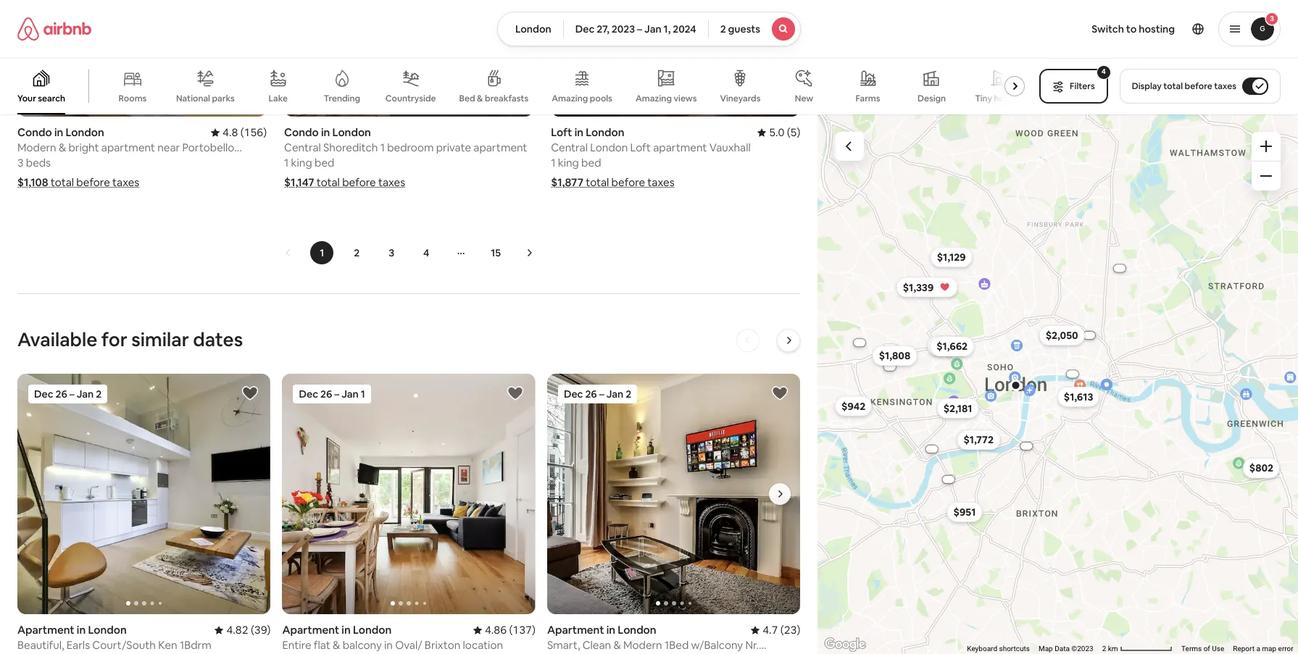 Task type: vqa. For each thing, say whether or not it's contained in the screenshot.
Total within the Condo in London Central Shoreditch 1 bedroom private apartment 1 king bed $1,147 total before taxes
yes



Task type: describe. For each thing, give the bounding box(es) containing it.
4.86 out of 5 average rating,  137 reviews image
[[474, 624, 536, 638]]

taxes inside loft in london central london loft apartment vauxhall 1 king bed $1,877 total before taxes
[[648, 176, 675, 190]]

0 vertical spatial loft
[[551, 126, 573, 140]]

1,
[[664, 22, 671, 36]]

3 apartment from the left
[[548, 624, 605, 638]]

oval/
[[395, 639, 423, 653]]

3 link
[[380, 242, 403, 265]]

$1,662
[[938, 340, 969, 353]]

4.82 out of 5 average rating,  39 reviews image
[[215, 624, 271, 638]]

condo for condo in london central shoreditch 1 bedroom private apartment 1 king bed $1,147 total before taxes
[[284, 126, 319, 140]]

0 horizontal spatial 4
[[424, 247, 430, 260]]

4.7 out of 5 average rating,  23 reviews image
[[752, 624, 801, 638]]

group containing national parks
[[0, 58, 1031, 115]]

homes
[[995, 93, 1022, 104]]

2023
[[612, 22, 635, 36]]

3 inside '3 beds $1,108 total before taxes'
[[17, 156, 24, 170]]

london for apartment in london entire flat & balcony in oval/ brixton location
[[353, 624, 392, 638]]

countryside
[[386, 93, 436, 104]]

$802 button
[[1244, 458, 1281, 479]]

$2,050 button
[[1040, 325, 1086, 346]]

earls
[[67, 639, 90, 653]]

before inside condo in london central shoreditch 1 bedroom private apartment 1 king bed $1,147 total before taxes
[[342, 176, 376, 190]]

(23)
[[781, 624, 801, 638]]

4 link
[[415, 242, 438, 265]]

entire
[[282, 639, 312, 653]]

$1,772
[[965, 434, 995, 447]]

london for loft in london central london loft apartment vauxhall 1 king bed $1,877 total before taxes
[[586, 126, 625, 140]]

group for 4.86 (137)
[[282, 375, 789, 615]]

2 add to wishlist: apartment in london image from the left
[[772, 385, 789, 403]]

15 link
[[485, 242, 508, 265]]

2 km button
[[1099, 645, 1178, 655]]

$942
[[843, 400, 867, 413]]

design
[[918, 93, 947, 104]]

$1,808 button
[[873, 346, 918, 366]]

report
[[1234, 646, 1256, 654]]

london button
[[498, 12, 564, 46]]

display total before taxes
[[1133, 81, 1237, 92]]

amazing for amazing pools
[[552, 93, 588, 104]]

london for apartment in london
[[618, 624, 657, 638]]

guests
[[729, 22, 761, 36]]

court/south
[[92, 639, 156, 653]]

taxes inside condo in london central shoreditch 1 bedroom private apartment 1 king bed $1,147 total before taxes
[[379, 176, 406, 190]]

4.86
[[485, 624, 507, 638]]

farms
[[856, 93, 881, 104]]

& inside apartment in london entire flat & balcony in oval/ brixton location
[[333, 639, 340, 653]]

total inside condo in london central shoreditch 1 bedroom private apartment 1 king bed $1,147 total before taxes
[[317, 176, 340, 190]]

in for loft in london central london loft apartment vauxhall 1 king bed $1,877 total before taxes
[[575, 126, 584, 140]]

previous image
[[284, 249, 293, 258]]

central for bed
[[551, 141, 588, 155]]

rooms
[[119, 93, 147, 104]]

$2,002 button
[[918, 446, 947, 453]]

google image
[[822, 636, 870, 655]]

king inside loft in london central london loft apartment vauxhall 1 king bed $1,877 total before taxes
[[558, 156, 579, 170]]

beds
[[26, 156, 51, 170]]

flat
[[314, 639, 331, 653]]

dates
[[193, 328, 243, 353]]

$2,050
[[1047, 329, 1080, 342]]

map
[[1040, 646, 1054, 654]]

of
[[1205, 646, 1211, 654]]

apartment for beautiful,
[[17, 624, 74, 638]]

$1,772 button
[[958, 430, 1001, 450]]

1 horizontal spatial 3
[[389, 247, 395, 260]]

$1,877
[[551, 176, 584, 190]]

zoom in image
[[1261, 141, 1273, 152]]

4.86 (137)
[[485, 624, 536, 638]]

next image
[[525, 249, 534, 258]]

in for apartment in london entire flat & balcony in oval/ brixton location
[[342, 624, 351, 638]]

$1,339
[[904, 281, 935, 294]]

in for apartment in london
[[607, 624, 616, 638]]

dec 27, 2023 – jan 1, 2024
[[576, 22, 697, 36]]

$2,002
[[926, 447, 939, 452]]

4.8 (156)
[[223, 126, 267, 140]]

amazing views
[[636, 93, 697, 104]]

(5)
[[787, 126, 801, 140]]

4.7 (23)
[[763, 624, 801, 638]]

google map
showing 31 stays. including 1 saved stay. region
[[818, 115, 1299, 655]]

report a map error link
[[1234, 646, 1295, 654]]

similar
[[132, 328, 189, 353]]

& inside group
[[477, 93, 483, 104]]

5.0 out of 5 average rating,  5 reviews image
[[758, 126, 801, 140]]

2 for 2 guests
[[721, 22, 726, 36]]

ken
[[158, 639, 177, 653]]

3 inside dropdown button
[[1271, 14, 1275, 23]]

1bdrm
[[180, 639, 212, 653]]

in for apartment in london beautiful, earls court/south ken 1bdrm
[[77, 624, 86, 638]]

to
[[1127, 22, 1137, 36]]

switch to hosting link
[[1084, 14, 1184, 44]]

©2023
[[1072, 646, 1094, 654]]

–
[[638, 22, 643, 36]]

private
[[436, 141, 471, 155]]

brixton
[[425, 639, 461, 653]]

new
[[795, 93, 814, 104]]

national parks
[[176, 93, 235, 104]]

group for 4.7 (23)
[[548, 375, 801, 615]]

report a map error
[[1234, 646, 1295, 654]]

vauxhall
[[710, 141, 751, 155]]

$1,641
[[935, 339, 965, 353]]

map
[[1263, 646, 1278, 654]]

…
[[458, 245, 465, 258]]

$2,181
[[945, 402, 973, 415]]

1 right previous image
[[320, 247, 324, 260]]

before inside loft in london central london loft apartment vauxhall 1 king bed $1,877 total before taxes
[[612, 176, 646, 190]]

2024
[[673, 22, 697, 36]]

breakfasts
[[485, 93, 529, 104]]

total inside display total before taxes button
[[1164, 81, 1184, 92]]

search
[[38, 93, 65, 104]]

2 for 2 km
[[1103, 646, 1107, 654]]

location
[[463, 639, 503, 653]]

terms of use
[[1183, 646, 1225, 654]]

map data ©2023
[[1040, 646, 1094, 654]]



Task type: locate. For each thing, give the bounding box(es) containing it.
before inside button
[[1186, 81, 1213, 92]]

add to wishlist: apartment in london image
[[507, 385, 524, 403], [772, 385, 789, 403]]

total right $1,108
[[51, 176, 74, 190]]

1 horizontal spatial loft
[[631, 141, 651, 155]]

in inside loft in london central london loft apartment vauxhall 1 king bed $1,877 total before taxes
[[575, 126, 584, 140]]

2 central from the left
[[551, 141, 588, 155]]

1 left 'bedroom'
[[381, 141, 385, 155]]

& right flat
[[333, 639, 340, 653]]

0 horizontal spatial apartment
[[474, 141, 528, 155]]

before right display
[[1186, 81, 1213, 92]]

views
[[674, 93, 697, 104]]

amazing pools
[[552, 93, 613, 104]]

data
[[1056, 646, 1071, 654]]

central up $1,147 at left
[[284, 141, 321, 155]]

1 vertical spatial &
[[333, 639, 340, 653]]

total right display
[[1164, 81, 1184, 92]]

$2,181 button
[[938, 398, 980, 419]]

hosting
[[1140, 22, 1176, 36]]

in inside condo in london central shoreditch 1 bedroom private apartment 1 king bed $1,147 total before taxes
[[321, 126, 330, 140]]

london inside "apartment in london beautiful, earls court/south ken 1bdrm"
[[88, 624, 127, 638]]

$1,613 button
[[1059, 387, 1101, 407]]

$1,808
[[880, 349, 912, 362]]

2 km
[[1103, 646, 1121, 654]]

tiny homes
[[976, 93, 1022, 104]]

apartment
[[474, 141, 528, 155], [654, 141, 707, 155]]

condo up beds
[[17, 126, 52, 140]]

vineyards
[[721, 93, 761, 104]]

1 horizontal spatial &
[[477, 93, 483, 104]]

available for similar dates group
[[17, 314, 817, 655]]

0 horizontal spatial add to wishlist: apartment in london image
[[507, 385, 524, 403]]

london for apartment in london beautiful, earls court/south ken 1bdrm
[[88, 624, 127, 638]]

total right $1,147 at left
[[317, 176, 340, 190]]

a
[[1257, 646, 1261, 654]]

1 apartment from the left
[[17, 624, 74, 638]]

1 vertical spatial 4
[[424, 247, 430, 260]]

king up $1,147 at left
[[291, 156, 312, 170]]

terms of use link
[[1183, 646, 1225, 654]]

amazing left pools
[[552, 93, 588, 104]]

1 bed from the left
[[315, 156, 335, 170]]

loft down amazing pools
[[551, 126, 573, 140]]

keyboard shortcuts button
[[968, 645, 1031, 655]]

0 horizontal spatial 2
[[354, 247, 360, 260]]

1 vertical spatial loft
[[631, 141, 651, 155]]

2 horizontal spatial 2
[[1103, 646, 1107, 654]]

king up $1,877
[[558, 156, 579, 170]]

4.7
[[763, 624, 779, 638]]

loft in london central london loft apartment vauxhall 1 king bed $1,877 total before taxes
[[551, 126, 751, 190]]

2 condo from the left
[[284, 126, 319, 140]]

none search field containing london
[[498, 12, 801, 46]]

central inside loft in london central london loft apartment vauxhall 1 king bed $1,877 total before taxes
[[551, 141, 588, 155]]

switch
[[1092, 22, 1125, 36]]

0 horizontal spatial condo
[[17, 126, 52, 140]]

2 right 1 link
[[354, 247, 360, 260]]

4.8 out of 5 average rating,  156 reviews image
[[211, 126, 267, 140]]

group for 4.82 (39)
[[17, 375, 271, 615]]

4 right the 3 link
[[424, 247, 430, 260]]

london inside condo in london central shoreditch 1 bedroom private apartment 1 king bed $1,147 total before taxes
[[333, 126, 371, 140]]

1 up $1,877
[[551, 156, 556, 170]]

group
[[0, 58, 1031, 115], [17, 375, 271, 615], [282, 375, 789, 615], [548, 375, 801, 615]]

jan
[[645, 22, 662, 36]]

bedroom
[[387, 141, 434, 155]]

& right bed
[[477, 93, 483, 104]]

0 vertical spatial 2
[[721, 22, 726, 36]]

apartment up flat
[[282, 624, 340, 638]]

2 horizontal spatial 3
[[1271, 14, 1275, 23]]

in for condo in london central shoreditch 1 bedroom private apartment 1 king bed $1,147 total before taxes
[[321, 126, 330, 140]]

taxes inside '3 beds $1,108 total before taxes'
[[112, 176, 139, 190]]

central inside condo in london central shoreditch 1 bedroom private apartment 1 king bed $1,147 total before taxes
[[284, 141, 321, 155]]

apartment inside apartment in london entire flat & balcony in oval/ brixton location
[[282, 624, 340, 638]]

2 left 'km'
[[1103, 646, 1107, 654]]

$1,108
[[17, 176, 48, 190]]

balcony
[[343, 639, 382, 653]]

bed
[[460, 93, 475, 104]]

total
[[1164, 81, 1184, 92], [51, 176, 74, 190], [317, 176, 340, 190], [586, 176, 609, 190]]

condo in london
[[17, 126, 104, 140]]

1 up $1,147 at left
[[284, 156, 289, 170]]

total inside loft in london central london loft apartment vauxhall 1 king bed $1,877 total before taxes
[[586, 176, 609, 190]]

lake
[[269, 93, 288, 104]]

before down 'shoreditch'
[[342, 176, 376, 190]]

1 apartment from the left
[[474, 141, 528, 155]]

2 left guests
[[721, 22, 726, 36]]

apartment for entire
[[282, 624, 340, 638]]

1 horizontal spatial apartment
[[282, 624, 340, 638]]

king inside condo in london central shoreditch 1 bedroom private apartment 1 king bed $1,147 total before taxes
[[291, 156, 312, 170]]

in for condo in london
[[54, 126, 63, 140]]

before right $1,877
[[612, 176, 646, 190]]

2 horizontal spatial apartment
[[548, 624, 605, 638]]

1 central from the left
[[284, 141, 321, 155]]

0 vertical spatial &
[[477, 93, 483, 104]]

1 horizontal spatial king
[[558, 156, 579, 170]]

2 bed from the left
[[582, 156, 602, 170]]

london
[[516, 22, 552, 36], [66, 126, 104, 140], [333, 126, 371, 140], [586, 126, 625, 140], [591, 141, 628, 155], [88, 624, 127, 638], [353, 624, 392, 638], [618, 624, 657, 638]]

0 horizontal spatial king
[[291, 156, 312, 170]]

tiny
[[976, 93, 993, 104]]

1 inside loft in london central london loft apartment vauxhall 1 king bed $1,877 total before taxes
[[551, 156, 556, 170]]

1 horizontal spatial 2
[[721, 22, 726, 36]]

2 vertical spatial 2
[[1103, 646, 1107, 654]]

apartment in london
[[548, 624, 657, 638]]

4.8
[[223, 126, 238, 140]]

condo inside condo in london central shoreditch 1 bedroom private apartment 1 king bed $1,147 total before taxes
[[284, 126, 319, 140]]

2 vertical spatial 3
[[389, 247, 395, 260]]

0 horizontal spatial loft
[[551, 126, 573, 140]]

2 for 2
[[354, 247, 360, 260]]

4.82 (39)
[[227, 624, 271, 638]]

$1,641 button
[[928, 336, 971, 356]]

1 horizontal spatial apartment
[[654, 141, 707, 155]]

your
[[17, 93, 36, 104]]

27,
[[597, 22, 610, 36]]

None search field
[[498, 12, 801, 46]]

for
[[101, 328, 128, 353]]

amazing for amazing views
[[636, 93, 672, 104]]

parks
[[212, 93, 235, 104]]

1 horizontal spatial add to wishlist: apartment in london image
[[772, 385, 789, 403]]

loft down amazing views
[[631, 141, 651, 155]]

bed
[[315, 156, 335, 170], [582, 156, 602, 170]]

0 horizontal spatial amazing
[[552, 93, 588, 104]]

bed inside loft in london central london loft apartment vauxhall 1 king bed $1,877 total before taxes
[[582, 156, 602, 170]]

$1,662 button
[[931, 336, 975, 357]]

london for condo in london central shoreditch 1 bedroom private apartment 1 king bed $1,147 total before taxes
[[333, 126, 371, 140]]

bed up $1,877
[[582, 156, 602, 170]]

1 link
[[311, 242, 334, 265]]

trending
[[324, 93, 360, 104]]

terms
[[1183, 646, 1203, 654]]

before
[[1186, 81, 1213, 92], [76, 176, 110, 190], [342, 176, 376, 190], [612, 176, 646, 190]]

central up $1,877
[[551, 141, 588, 155]]

(39)
[[251, 624, 271, 638]]

apartment inside condo in london central shoreditch 1 bedroom private apartment 1 king bed $1,147 total before taxes
[[474, 141, 528, 155]]

before down condo in london
[[76, 176, 110, 190]]

1 horizontal spatial amazing
[[636, 93, 672, 104]]

0 horizontal spatial 3
[[17, 156, 24, 170]]

2 guests
[[721, 22, 761, 36]]

bed inside condo in london central shoreditch 1 bedroom private apartment 1 king bed $1,147 total before taxes
[[315, 156, 335, 170]]

2
[[721, 22, 726, 36], [354, 247, 360, 260], [1103, 646, 1107, 654]]

add to wishlist: apartment in london image
[[242, 385, 259, 403]]

4
[[1102, 67, 1107, 76], [424, 247, 430, 260]]

4 down switch at the top right of page
[[1102, 67, 1107, 76]]

1 king from the left
[[291, 156, 312, 170]]

2 guests button
[[708, 12, 801, 46]]

apartment inside "apartment in london beautiful, earls court/south ken 1bdrm"
[[17, 624, 74, 638]]

0 horizontal spatial &
[[333, 639, 340, 653]]

total inside '3 beds $1,108 total before taxes'
[[51, 176, 74, 190]]

0 horizontal spatial central
[[284, 141, 321, 155]]

in inside "apartment in london beautiful, earls court/south ken 1bdrm"
[[77, 624, 86, 638]]

$951
[[955, 506, 977, 519]]

zoom out image
[[1261, 170, 1273, 182]]

london for condo in london
[[66, 126, 104, 140]]

apartment in london entire flat & balcony in oval/ brixton location
[[282, 624, 503, 653]]

amazing
[[636, 93, 672, 104], [552, 93, 588, 104]]

central for king
[[284, 141, 321, 155]]

1 add to wishlist: apartment in london image from the left
[[507, 385, 524, 403]]

apartment up beautiful,
[[17, 624, 74, 638]]

km
[[1109, 646, 1119, 654]]

2 apartment from the left
[[282, 624, 340, 638]]

1 horizontal spatial 4
[[1102, 67, 1107, 76]]

london inside apartment in london entire flat & balcony in oval/ brixton location
[[353, 624, 392, 638]]

your search
[[17, 93, 65, 104]]

apartment right private on the top left of page
[[474, 141, 528, 155]]

5.0
[[770, 126, 785, 140]]

1 horizontal spatial condo
[[284, 126, 319, 140]]

condo
[[17, 126, 52, 140], [284, 126, 319, 140]]

profile element
[[819, 0, 1282, 58]]

keyboard
[[968, 646, 998, 654]]

condo down the lake
[[284, 126, 319, 140]]

available
[[17, 328, 97, 353]]

keyboard shortcuts
[[968, 646, 1031, 654]]

15
[[491, 247, 501, 260]]

london inside button
[[516, 22, 552, 36]]

bed down 'shoreditch'
[[315, 156, 335, 170]]

before inside '3 beds $1,108 total before taxes'
[[76, 176, 110, 190]]

filters
[[1071, 81, 1096, 92]]

$1,147
[[284, 176, 314, 190]]

loft
[[551, 126, 573, 140], [631, 141, 651, 155]]

0 horizontal spatial bed
[[315, 156, 335, 170]]

apartment inside loft in london central london loft apartment vauxhall 1 king bed $1,877 total before taxes
[[654, 141, 707, 155]]

2 apartment from the left
[[654, 141, 707, 155]]

apartment
[[17, 624, 74, 638], [282, 624, 340, 638], [548, 624, 605, 638]]

2 king from the left
[[558, 156, 579, 170]]

(137)
[[509, 624, 536, 638]]

condo for condo in london
[[17, 126, 52, 140]]

total right $1,877
[[586, 176, 609, 190]]

1 vertical spatial 2
[[354, 247, 360, 260]]

1 horizontal spatial bed
[[582, 156, 602, 170]]

1 condo from the left
[[17, 126, 52, 140]]

condo in london central shoreditch 1 bedroom private apartment 1 king bed $1,147 total before taxes
[[284, 126, 528, 190]]

$951 button
[[948, 502, 983, 523]]

available for similar dates
[[17, 328, 243, 353]]

use
[[1213, 646, 1225, 654]]

apartment right the (137)
[[548, 624, 605, 638]]

pools
[[590, 93, 613, 104]]

1 vertical spatial 3
[[17, 156, 24, 170]]

0 vertical spatial 3
[[1271, 14, 1275, 23]]

apartment in london beautiful, earls court/south ken 1bdrm
[[17, 624, 212, 653]]

1 horizontal spatial central
[[551, 141, 588, 155]]

taxes inside display total before taxes button
[[1215, 81, 1237, 92]]

amazing left 'views'
[[636, 93, 672, 104]]

apartment down 'views'
[[654, 141, 707, 155]]

shoreditch
[[324, 141, 378, 155]]

0 horizontal spatial apartment
[[17, 624, 74, 638]]

0 vertical spatial 4
[[1102, 67, 1107, 76]]



